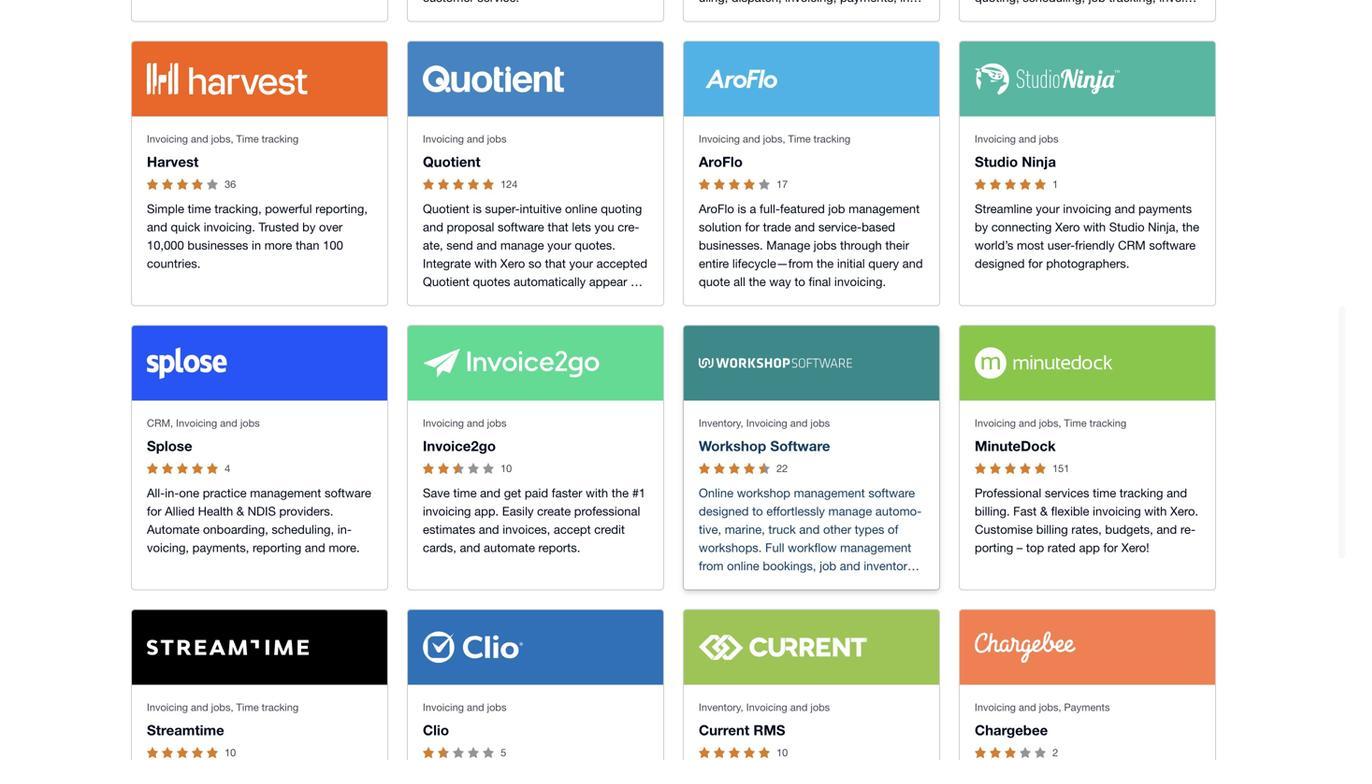 Task type: describe. For each thing, give the bounding box(es) containing it.
ate,
[[423, 220, 639, 253]]

scheduling,
[[272, 523, 334, 537]]

ninja
[[1022, 154, 1056, 170]]

quick
[[171, 220, 200, 235]]

invoices,
[[503, 523, 550, 537]]

clio link
[[423, 722, 449, 739]]

and up xero.
[[1167, 486, 1187, 501]]

workflow
[[788, 541, 837, 555]]

streamtime
[[147, 722, 224, 739]]

jobs inside invoicing and jobs quotient
[[487, 133, 507, 145]]

jobs inside aroflo is a full-featured job management solution for trade and service-based businesses. manage jobs through their entire lifecycle—from the initial query and quote all the way to final invoicing.
[[814, 238, 837, 253]]

and inside invoicing and jobs, time tracking streamtime
[[191, 702, 208, 714]]

invoicing inside inventory, invoicing and jobs current rms
[[746, 702, 787, 714]]

and left re
[[1157, 523, 1177, 537]]

124
[[501, 178, 518, 191]]

trial.
[[877, 614, 900, 628]]

connecting
[[992, 220, 1052, 235]]

portal.
[[739, 614, 774, 628]]

initial
[[837, 257, 865, 271]]

management up coming
[[699, 577, 770, 592]]

2
[[1053, 747, 1058, 759]]

professional
[[975, 486, 1042, 501]]

services
[[1045, 486, 1089, 501]]

chargebee link
[[975, 722, 1048, 739]]

in inside all-in-one practice management software for allied health & ndis providers. automate onboarding, scheduling, in voicing, payments, reporting and more.
[[337, 523, 352, 537]]

with inside professional services time tracking and billing. fast & flexible invoicing with xero. customise billing rates, budgets, and re porting – top rated app for xero!
[[1144, 504, 1167, 519]]

jobs inside inventory, invoicing and jobs current rms
[[811, 702, 830, 714]]

management up tive, at right
[[794, 486, 865, 501]]

online inside quotient is super-intuitive online quoting and proposal software that lets you cre ate, send and manage your quotes. integrate with xero so that your accepted quotient quotes automatically appear as invoices.
[[565, 202, 597, 216]]

tracking for aroflo
[[814, 133, 851, 145]]

10 for current rms
[[777, 747, 788, 759]]

22
[[777, 463, 788, 475]]

get
[[504, 486, 521, 501]]

the right all
[[749, 275, 766, 289]]

intuitive
[[520, 202, 562, 216]]

+
[[773, 577, 781, 592]]

full
[[765, 541, 784, 555]]

xero inside streamline your invoicing and payments by connecting xero with studio ninja, the world's most user-friendly crm software designed for photographers.
[[1055, 220, 1080, 235]]

estimates
[[423, 523, 475, 537]]

easily
[[502, 504, 534, 519]]

faster
[[552, 486, 582, 501]]

and inside simple time tracking, powerful reporting, and quick invoicing. trusted by over 10,000 businesses in more than 100 countries.
[[147, 220, 167, 235]]

invoicing and jobs, time tracking streamtime
[[147, 702, 299, 739]]

for inside aroflo is a full-featured job management solution for trade and service-based businesses. manage jobs through their entire lifecycle—from the initial query and quote all the way to final invoicing.
[[745, 220, 760, 235]]

current
[[699, 722, 750, 739]]

quotient logo image
[[423, 66, 564, 93]]

with inside streamline your invoicing and payments by connecting xero with studio ninja, the world's most user-friendly crm software designed for photographers.
[[1083, 220, 1106, 235]]

invoicing for porting
[[1093, 504, 1141, 519]]

billing.
[[975, 504, 1010, 519]]

businesses.
[[699, 238, 763, 253]]

quotes
[[473, 275, 510, 289]]

simple time tracking, powerful reporting, and quick invoicing. trusted by over 10,000 businesses in more than 100 countries.
[[147, 202, 368, 271]]

most
[[1017, 238, 1044, 253]]

to inside online workshop management software designed to effortlessly manage automo tive, marine, truck and other types of workshops. full workflow management from online bookings, job and inventory management + more. get customers coming back through reminders and our unique portal. no obligation free trial.
[[752, 504, 763, 519]]

create
[[537, 504, 571, 519]]

send
[[447, 238, 473, 253]]

and down featured at right top
[[795, 220, 815, 235]]

invoicing and jobs, time tracking harvest
[[147, 133, 299, 170]]

through inside online workshop management software designed to effortlessly manage automo tive, marine, truck and other types of workshops. full workflow management from online bookings, job and inventory management + more. get customers coming back through reminders and our unique portal. no obligation free trial.
[[773, 596, 814, 610]]

management inside all-in-one practice management software for allied health & ndis providers. automate onboarding, scheduling, in voicing, payments, reporting and more.
[[250, 486, 321, 501]]

lifecycle—from
[[732, 257, 813, 271]]

time for harvest
[[236, 133, 259, 145]]

and down the estimates
[[460, 541, 480, 555]]

professional services time tracking and billing. fast & flexible invoicing with xero. customise billing rates, budgets, and re porting – top rated app for xero!
[[975, 486, 1199, 555]]

accept
[[554, 523, 591, 537]]

and inside invoicing and jobs quotient
[[467, 133, 484, 145]]

appear
[[589, 275, 627, 289]]

software inside online workshop management software designed to effortlessly manage automo tive, marine, truck and other types of workshops. full workflow management from online bookings, job and inventory management + more. get customers coming back through reminders and our unique portal. no obligation free trial.
[[869, 486, 915, 501]]

quoting
[[601, 202, 642, 216]]

more
[[265, 238, 292, 253]]

with inside save time and get paid faster with the #1 invoicing app. easily create professional estimates and invoices, accept credit cards, and automate reports.
[[586, 486, 608, 501]]

save
[[423, 486, 450, 501]]

is for businesses.
[[738, 202, 746, 216]]

designed inside online workshop management software designed to effortlessly manage automo tive, marine, truck and other types of workshops. full workflow management from online bookings, job and inventory management + more. get customers coming back through reminders and our unique portal. no obligation free trial.
[[699, 504, 749, 519]]

invoicing and jobs, payments chargebee
[[975, 702, 1110, 739]]

all-in-one practice management software for allied health & ndis providers. automate onboarding, scheduling, in voicing, payments, reporting and more.
[[147, 486, 371, 555]]

time for minutedock
[[1064, 417, 1087, 430]]

practice
[[203, 486, 247, 501]]

all-
[[147, 486, 165, 501]]

streamtime logo image
[[147, 640, 309, 656]]

aroflo inside invoicing and jobs, time tracking aroflo
[[699, 154, 743, 170]]

your inside streamline your invoicing and payments by connecting xero with studio ninja, the world's most user-friendly crm software designed for photographers.
[[1036, 202, 1060, 216]]

flexible
[[1051, 504, 1089, 519]]

0 vertical spatial that
[[548, 220, 569, 235]]

for inside all-in-one practice management software for allied health & ndis providers. automate onboarding, scheduling, in voicing, payments, reporting and more.
[[147, 504, 162, 519]]

one
[[179, 486, 199, 501]]

of
[[888, 523, 898, 537]]

invoicing for invoicing and jobs, payments chargebee
[[975, 702, 1016, 714]]

the up final
[[817, 257, 834, 271]]

splose app logo image
[[147, 348, 227, 380]]

& inside all-in-one practice management software for allied health & ndis providers. automate onboarding, scheduling, in voicing, payments, reporting and more.
[[237, 504, 244, 519]]

reports.
[[538, 541, 580, 555]]

xero!
[[1122, 541, 1149, 555]]

harvest link
[[147, 154, 199, 170]]

studio ninja link
[[975, 154, 1056, 170]]

powerful
[[265, 202, 312, 216]]

3 quotient from the top
[[423, 275, 470, 289]]

allied
[[165, 504, 195, 519]]

100
[[323, 238, 343, 253]]

time for aroflo
[[788, 133, 811, 145]]

36
[[225, 178, 236, 191]]

invoicing for invoicing and jobs, time tracking harvest
[[147, 133, 188, 145]]

so
[[528, 257, 542, 271]]

#1
[[632, 486, 646, 501]]

from
[[699, 559, 724, 574]]

service-
[[818, 220, 862, 235]]

countries.
[[147, 257, 200, 271]]

inventory, invoicing and jobs workshop software
[[699, 417, 830, 455]]

get
[[819, 577, 838, 592]]

and up app.
[[480, 486, 501, 501]]

and inside invoicing and jobs, time tracking minutedock
[[1019, 417, 1036, 430]]

jobs inside invoicing and jobs studio ninja
[[1039, 133, 1059, 145]]

way
[[769, 275, 791, 289]]

billing
[[1036, 523, 1068, 537]]

invoicing and jobs, time tracking minutedock
[[975, 417, 1127, 455]]

invoicing for invoicing and jobs invoice2go
[[423, 417, 464, 430]]

manage
[[766, 238, 810, 253]]

10 for invoice2go
[[501, 463, 512, 475]]

rated
[[1048, 541, 1076, 555]]

1 vertical spatial that
[[545, 257, 566, 271]]

management inside aroflo is a full-featured job management solution for trade and service-based businesses. manage jobs through their entire lifecycle—from the initial query and quote all the way to final invoicing.
[[849, 202, 920, 216]]

invoicing for invoicing and jobs studio ninja
[[975, 133, 1016, 145]]

and inside inventory, invoicing and jobs workshop software
[[790, 417, 808, 430]]

jobs, for minutedock
[[1039, 417, 1061, 430]]

invoicing for invoicing and jobs, time tracking minutedock
[[975, 417, 1016, 430]]

tracking,
[[214, 202, 262, 216]]

and left the proposal on the left top of the page
[[423, 220, 443, 235]]

& inside professional services time tracking and billing. fast & flexible invoicing with xero. customise billing rates, budgets, and re porting – top rated app for xero!
[[1040, 504, 1048, 519]]

automatically
[[514, 275, 586, 289]]

is for ate,
[[473, 202, 482, 216]]

app
[[1079, 541, 1100, 555]]

software inside quotient is super-intuitive online quoting and proposal software that lets you cre ate, send and manage your quotes. integrate with xero so that your accepted quotient quotes automatically appear as invoices.
[[498, 220, 544, 235]]

you
[[595, 220, 614, 235]]

and inside all-in-one practice management software for allied health & ndis providers. automate onboarding, scheduling, in voicing, payments, reporting and more.
[[305, 541, 325, 555]]

clio logo image
[[423, 632, 523, 664]]

and down the proposal on the left top of the page
[[476, 238, 497, 253]]

job inside online workshop management software designed to effortlessly manage automo tive, marine, truck and other types of workshops. full workflow management from online bookings, job and inventory management + more. get customers coming back through reminders and our unique portal. no obligation free trial.
[[820, 559, 837, 574]]

job inside aroflo is a full-featured job management solution for trade and service-based businesses. manage jobs through their entire lifecycle—from the initial query and quote all the way to final invoicing.
[[828, 202, 845, 216]]

ninja,
[[1148, 220, 1179, 235]]

accepted
[[597, 257, 647, 271]]

more. inside online workshop management software designed to effortlessly manage automo tive, marine, truck and other types of workshops. full workflow management from online bookings, job and inventory management + more. get customers coming back through reminders and our unique portal. no obligation free trial.
[[784, 577, 815, 592]]

1 vertical spatial your
[[547, 238, 571, 253]]

and down app.
[[479, 523, 499, 537]]

effortlessly
[[766, 504, 825, 519]]

studio ninja logo image
[[975, 63, 1120, 95]]

streamline
[[975, 202, 1033, 216]]

invoicing. inside aroflo is a full-featured job management solution for trade and service-based businesses. manage jobs through their entire lifecycle—from the initial query and quote all the way to final invoicing.
[[834, 275, 886, 289]]

jobs, inside invoicing and jobs, payments chargebee
[[1039, 702, 1061, 714]]

current rms link
[[699, 722, 785, 739]]

software inside all-in-one practice management software for allied health & ndis providers. automate onboarding, scheduling, in voicing, payments, reporting and more.
[[325, 486, 371, 501]]

health
[[198, 504, 233, 519]]



Task type: locate. For each thing, give the bounding box(es) containing it.
0 vertical spatial quotient
[[423, 154, 481, 170]]

invoicing up invoice2go at bottom left
[[423, 417, 464, 430]]

1 horizontal spatial designed
[[975, 257, 1025, 271]]

manage inside online workshop management software designed to effortlessly manage automo tive, marine, truck and other types of workshops. full workflow management from online bookings, job and inventory management + more. get customers coming back through reminders and our unique portal. no obligation free trial.
[[828, 504, 872, 519]]

10 down invoicing and jobs, time tracking streamtime
[[225, 747, 236, 759]]

software down 'super-'
[[498, 220, 544, 235]]

quote
[[699, 275, 730, 289]]

your down quotes.
[[569, 257, 593, 271]]

manage inside quotient is super-intuitive online quoting and proposal software that lets you cre ate, send and manage your quotes. integrate with xero so that your accepted quotient quotes automatically appear as invoices.
[[500, 238, 544, 253]]

time for invoice2go
[[453, 486, 477, 501]]

tracking inside invoicing and jobs, time tracking aroflo
[[814, 133, 851, 145]]

invoicing up harvest
[[147, 133, 188, 145]]

online down workshops.
[[727, 559, 759, 574]]

splose
[[147, 438, 192, 455]]

by up than at left
[[302, 220, 316, 235]]

and inside invoicing and jobs studio ninja
[[1019, 133, 1036, 145]]

businesses
[[187, 238, 248, 253]]

0 horizontal spatial by
[[302, 220, 316, 235]]

0 horizontal spatial to
[[752, 504, 763, 519]]

10 for streamtime
[[225, 747, 236, 759]]

invoicing and jobs invoice2go
[[423, 417, 507, 455]]

the inside save time and get paid faster with the #1 invoicing app. easily create professional estimates and invoices, accept credit cards, and automate reports.
[[612, 486, 629, 501]]

xero up user-
[[1055, 220, 1080, 235]]

by inside streamline your invoicing and payments by connecting xero with studio ninja, the world's most user-friendly crm software designed for photographers.
[[975, 220, 988, 235]]

harvest
[[147, 154, 199, 170]]

1 vertical spatial online
[[727, 559, 759, 574]]

invoicing for invoicing and jobs, time tracking aroflo
[[699, 133, 740, 145]]

trusted
[[259, 220, 299, 235]]

through
[[840, 238, 882, 253], [773, 596, 814, 610]]

time up app.
[[453, 486, 477, 501]]

jobs inside the invoicing and jobs clio
[[487, 702, 507, 714]]

for down most
[[1028, 257, 1043, 271]]

for inside streamline your invoicing and payments by connecting xero with studio ninja, the world's most user-friendly crm software designed for photographers.
[[1028, 257, 1043, 271]]

jobs, inside invoicing and jobs, time tracking aroflo
[[763, 133, 785, 145]]

user-
[[1048, 238, 1075, 253]]

studio inside streamline your invoicing and payments by connecting xero with studio ninja, the world's most user-friendly crm software designed for photographers.
[[1109, 220, 1145, 235]]

1 horizontal spatial is
[[738, 202, 746, 216]]

1 horizontal spatial xero
[[1055, 220, 1080, 235]]

types
[[855, 523, 885, 537]]

jobs down current rms logo
[[811, 702, 830, 714]]

jobs inside crm, invoicing and jobs splose
[[240, 417, 260, 430]]

invoicing inside professional services time tracking and billing. fast & flexible invoicing with xero. customise billing rates, budgets, and re porting – top rated app for xero!
[[1093, 504, 1141, 519]]

automate
[[147, 523, 200, 537]]

invoicing up "friendly"
[[1063, 202, 1111, 216]]

inventory, up current on the right bottom of page
[[699, 702, 743, 714]]

with up "professional"
[[586, 486, 608, 501]]

back
[[743, 596, 769, 610]]

10
[[501, 463, 512, 475], [225, 747, 236, 759], [777, 747, 788, 759]]

151
[[1053, 463, 1070, 475]]

payments
[[1064, 702, 1110, 714]]

jobs up invoice2go link
[[487, 417, 507, 430]]

invoicing and jobs, time tracking aroflo
[[699, 133, 851, 170]]

cards,
[[423, 541, 456, 555]]

0 vertical spatial more.
[[329, 541, 360, 555]]

job up get
[[820, 559, 837, 574]]

studio left ninja
[[975, 154, 1018, 170]]

1 vertical spatial manage
[[828, 504, 872, 519]]

0 vertical spatial your
[[1036, 202, 1060, 216]]

invoicing for invoicing and jobs, time tracking streamtime
[[147, 702, 188, 714]]

in right scheduling,
[[337, 523, 352, 537]]

online inside online workshop management software designed to effortlessly manage automo tive, marine, truck and other types of workshops. full workflow management from online bookings, job and inventory management + more. get customers coming back through reminders and our unique portal. no obligation free trial.
[[727, 559, 759, 574]]

time inside save time and get paid faster with the #1 invoicing app. easily create professional estimates and invoices, accept credit cards, and automate reports.
[[453, 486, 477, 501]]

time inside invoicing and jobs, time tracking minutedock
[[1064, 417, 1087, 430]]

invoicing for credit
[[423, 504, 471, 519]]

invoicing up studio ninja link
[[975, 133, 1016, 145]]

inventory, for workshop
[[699, 417, 743, 430]]

1 vertical spatial to
[[752, 504, 763, 519]]

& right fast
[[1040, 504, 1048, 519]]

and inside invoicing and jobs invoice2go
[[467, 417, 484, 430]]

0 horizontal spatial 10
[[225, 747, 236, 759]]

2 by from the left
[[975, 220, 988, 235]]

0 vertical spatial aroflo
[[699, 154, 743, 170]]

invoicing inside save time and get paid faster with the #1 invoicing app. easily create professional estimates and invoices, accept credit cards, and automate reports.
[[423, 504, 471, 519]]

more.
[[329, 541, 360, 555], [784, 577, 815, 592]]

invoicing inside invoicing and jobs, payments chargebee
[[975, 702, 1016, 714]]

and down the their
[[902, 257, 923, 271]]

jobs, up 36
[[211, 133, 233, 145]]

budgets,
[[1105, 523, 1153, 537]]

1 horizontal spatial more.
[[784, 577, 815, 592]]

invoicing inside inventory, invoicing and jobs workshop software
[[746, 417, 787, 430]]

invoicing up chargebee link
[[975, 702, 1016, 714]]

and inside invoicing and jobs, time tracking aroflo
[[743, 133, 760, 145]]

tracking up budgets,
[[1120, 486, 1163, 501]]

to inside aroflo is a full-featured job management solution for trade and service-based businesses. manage jobs through their entire lifecycle—from the initial query and quote all the way to final invoicing.
[[795, 275, 805, 289]]

invoicing inside invoicing and jobs, time tracking minutedock
[[975, 417, 1016, 430]]

2 horizontal spatial time
[[1093, 486, 1116, 501]]

time right "services"
[[1093, 486, 1116, 501]]

super-
[[485, 202, 520, 216]]

current rms logo image
[[699, 635, 867, 661]]

invoicing for invoicing and jobs clio
[[423, 702, 464, 714]]

minutedock logo image
[[975, 348, 1113, 380]]

studio up crm
[[1109, 220, 1145, 235]]

time inside the invoicing and jobs, time tracking harvest
[[236, 133, 259, 145]]

rates,
[[1071, 523, 1102, 537]]

and up chargebee
[[1019, 702, 1036, 714]]

in inside simple time tracking, powerful reporting, and quick invoicing. trusted by over 10,000 businesses in more than 100 countries.
[[252, 238, 261, 253]]

all
[[734, 275, 745, 289]]

and up the customers
[[840, 559, 860, 574]]

in
[[252, 238, 261, 253], [337, 523, 352, 537]]

chargebee logo image
[[975, 632, 1076, 664]]

invoicing. inside simple time tracking, powerful reporting, and quick invoicing. trusted by over 10,000 businesses in more than 100 countries.
[[204, 220, 255, 235]]

entire
[[699, 257, 729, 271]]

photographers.
[[1046, 257, 1130, 271]]

truck
[[768, 523, 796, 537]]

and up "software"
[[790, 417, 808, 430]]

online up lets
[[565, 202, 597, 216]]

jobs up 124
[[487, 133, 507, 145]]

0 vertical spatial manage
[[500, 238, 544, 253]]

xero.
[[1170, 504, 1199, 519]]

tracking for minutedock
[[1090, 417, 1127, 430]]

crm
[[1118, 238, 1146, 253]]

invoicing up clio
[[423, 702, 464, 714]]

automate
[[484, 541, 535, 555]]

with
[[1083, 220, 1106, 235], [474, 257, 497, 271], [586, 486, 608, 501], [1144, 504, 1167, 519]]

1 vertical spatial invoicing.
[[834, 275, 886, 289]]

and inside invoicing and jobs, payments chargebee
[[1019, 702, 1036, 714]]

credit
[[594, 523, 625, 537]]

jobs, inside invoicing and jobs, time tracking minutedock
[[1039, 417, 1061, 430]]

1
[[1053, 178, 1058, 191]]

to down the 'workshop'
[[752, 504, 763, 519]]

invoicing up splose
[[176, 417, 217, 430]]

invoice2go link
[[423, 438, 496, 455]]

jobs inside inventory, invoicing and jobs workshop software
[[811, 417, 830, 430]]

online workshop management software designed to effortlessly manage automo tive, marine, truck and other types of workshops. full workflow management from online bookings, job and inventory management + more. get customers coming back through reminders and our unique portal. no obligation free trial.
[[699, 486, 922, 628]]

xero inside quotient is super-intuitive online quoting and proposal software that lets you cre ate, send and manage your quotes. integrate with xero so that your accepted quotient quotes automatically appear as invoices.
[[500, 257, 525, 271]]

0 horizontal spatial &
[[237, 504, 244, 519]]

with inside quotient is super-intuitive online quoting and proposal software that lets you cre ate, send and manage your quotes. integrate with xero so that your accepted quotient quotes automatically appear as invoices.
[[474, 257, 497, 271]]

top
[[1026, 541, 1044, 555]]

quotes.
[[575, 238, 616, 253]]

and up 10,000
[[147, 220, 167, 235]]

and up crm
[[1115, 202, 1135, 216]]

your down 1
[[1036, 202, 1060, 216]]

is inside aroflo is a full-featured job management solution for trade and service-based businesses. manage jobs through their entire lifecycle—from the initial query and quote all the way to final invoicing.
[[738, 202, 746, 216]]

time inside simple time tracking, powerful reporting, and quick invoicing. trusted by over 10,000 businesses in more than 100 countries.
[[188, 202, 211, 216]]

1 vertical spatial quotient
[[423, 202, 470, 216]]

2 inventory, from the top
[[699, 702, 743, 714]]

1 vertical spatial aroflo
[[699, 202, 734, 216]]

17
[[777, 178, 788, 191]]

and up workflow
[[799, 523, 820, 537]]

0 horizontal spatial xero
[[500, 257, 525, 271]]

minutedock
[[975, 438, 1056, 455]]

tracking down minutedock logo
[[1090, 417, 1127, 430]]

time inside invoicing and jobs, time tracking streamtime
[[236, 702, 259, 714]]

1 is from the left
[[473, 202, 482, 216]]

1 vertical spatial designed
[[699, 504, 749, 519]]

jobs, for aroflo
[[763, 133, 785, 145]]

0 horizontal spatial time
[[188, 202, 211, 216]]

automo
[[876, 504, 922, 519]]

jobs up "software"
[[811, 417, 830, 430]]

invoicing. down initial
[[834, 275, 886, 289]]

1 by from the left
[[302, 220, 316, 235]]

over
[[319, 220, 343, 235]]

by inside simple time tracking, powerful reporting, and quick invoicing. trusted by over 10,000 businesses in more than 100 countries.
[[302, 220, 316, 235]]

that up automatically
[[545, 257, 566, 271]]

with left xero.
[[1144, 504, 1167, 519]]

software up providers.
[[325, 486, 371, 501]]

0 vertical spatial in
[[252, 238, 261, 253]]

invoicing inside invoicing and jobs, time tracking streamtime
[[147, 702, 188, 714]]

and inside crm, invoicing and jobs splose
[[220, 417, 237, 430]]

1 horizontal spatial manage
[[828, 504, 872, 519]]

and up harvest
[[191, 133, 208, 145]]

clio
[[423, 722, 449, 739]]

more. down bookings,
[[784, 577, 815, 592]]

2 aroflo from the top
[[699, 202, 734, 216]]

1 horizontal spatial time
[[453, 486, 477, 501]]

invoicing inside crm, invoicing and jobs splose
[[176, 417, 217, 430]]

and down aroflo app logo
[[743, 133, 760, 145]]

manage up other
[[828, 504, 872, 519]]

invoicing inside streamline your invoicing and payments by connecting xero with studio ninja, the world's most user-friendly crm software designed for photographers.
[[1063, 202, 1111, 216]]

management down types
[[840, 541, 911, 555]]

invoicing inside the invoicing and jobs, time tracking harvest
[[147, 133, 188, 145]]

with up "friendly"
[[1083, 220, 1106, 235]]

inventory, up workshop
[[699, 417, 743, 430]]

invoicing up quotient link
[[423, 133, 464, 145]]

inventory, invoicing and jobs current rms
[[699, 702, 830, 739]]

tracking for harvest
[[262, 133, 299, 145]]

and inside the invoicing and jobs clio
[[467, 702, 484, 714]]

1 vertical spatial xero
[[500, 257, 525, 271]]

1 vertical spatial in
[[337, 523, 352, 537]]

tracking inside invoicing and jobs, time tracking minutedock
[[1090, 417, 1127, 430]]

2 vertical spatial quotient
[[423, 275, 470, 289]]

jobs, up streamtime link
[[211, 702, 233, 714]]

time inside invoicing and jobs, time tracking aroflo
[[788, 133, 811, 145]]

aroflo link
[[699, 154, 743, 170]]

payments,
[[192, 541, 249, 555]]

lets
[[572, 220, 591, 235]]

2 vertical spatial your
[[569, 257, 593, 271]]

world's
[[975, 238, 1014, 253]]

1 vertical spatial more.
[[784, 577, 815, 592]]

tracking inside professional services time tracking and billing. fast & flexible invoicing with xero. customise billing rates, budgets, and re porting – top rated app for xero!
[[1120, 486, 1163, 501]]

0 horizontal spatial in
[[252, 238, 261, 253]]

jobs up ninja
[[1039, 133, 1059, 145]]

invoicing up the estimates
[[423, 504, 471, 519]]

1 aroflo from the top
[[699, 154, 743, 170]]

2 is from the left
[[738, 202, 746, 216]]

and up invoice2go link
[[467, 417, 484, 430]]

jobs inside invoicing and jobs invoice2go
[[487, 417, 507, 430]]

0 horizontal spatial more.
[[329, 541, 360, 555]]

time for harvest
[[188, 202, 211, 216]]

tracking inside the invoicing and jobs, time tracking harvest
[[262, 133, 299, 145]]

0 vertical spatial job
[[828, 202, 845, 216]]

invoicing inside the invoicing and jobs clio
[[423, 702, 464, 714]]

0 horizontal spatial online
[[565, 202, 597, 216]]

is inside quotient is super-intuitive online quoting and proposal software that lets you cre ate, send and manage your quotes. integrate with xero so that your accepted quotient quotes automatically appear as invoices.
[[473, 202, 482, 216]]

reminders
[[818, 596, 872, 610]]

and up quotient link
[[467, 133, 484, 145]]

tracking down streamtime logo
[[262, 702, 299, 714]]

1 vertical spatial studio
[[1109, 220, 1145, 235]]

management up providers.
[[250, 486, 321, 501]]

0 horizontal spatial through
[[773, 596, 814, 610]]

0 vertical spatial xero
[[1055, 220, 1080, 235]]

workshops.
[[699, 541, 762, 555]]

ndis
[[248, 504, 276, 519]]

customise
[[975, 523, 1033, 537]]

more. inside all-in-one practice management software for allied health & ndis providers. automate onboarding, scheduling, in voicing, payments, reporting and more.
[[329, 541, 360, 555]]

invoicing up budgets,
[[1093, 504, 1141, 519]]

5
[[501, 747, 506, 759]]

0 vertical spatial designed
[[975, 257, 1025, 271]]

0 horizontal spatial is
[[473, 202, 482, 216]]

inventory, for current
[[699, 702, 743, 714]]

for inside professional services time tracking and billing. fast & flexible invoicing with xero. customise billing rates, budgets, and re porting – top rated app for xero!
[[1103, 541, 1118, 555]]

and up minutedock
[[1019, 417, 1036, 430]]

invoicing for invoicing and jobs quotient
[[423, 133, 464, 145]]

software down ninja,
[[1149, 238, 1196, 253]]

and inside inventory, invoicing and jobs current rms
[[790, 702, 808, 714]]

invoicing inside invoicing and jobs studio ninja
[[975, 133, 1016, 145]]

our
[[899, 596, 917, 610]]

1 horizontal spatial online
[[727, 559, 759, 574]]

that left lets
[[548, 220, 569, 235]]

through up initial
[[840, 238, 882, 253]]

splose link
[[147, 438, 192, 455]]

streamline your invoicing and payments by connecting xero with studio ninja, the world's most user-friendly crm software designed for photographers.
[[975, 202, 1199, 271]]

inventory, inside inventory, invoicing and jobs current rms
[[699, 702, 743, 714]]

invoicing and jobs clio
[[423, 702, 507, 739]]

porting
[[975, 523, 1196, 555]]

invoicing up workshop software link
[[746, 417, 787, 430]]

invoicing. down tracking,
[[204, 220, 255, 235]]

0 vertical spatial studio
[[975, 154, 1018, 170]]

designed down online
[[699, 504, 749, 519]]

time down streamtime logo
[[236, 702, 259, 714]]

and inside the invoicing and jobs, time tracking harvest
[[191, 133, 208, 145]]

harvest app logo image
[[147, 63, 307, 95]]

1 horizontal spatial through
[[840, 238, 882, 253]]

your left quotes.
[[547, 238, 571, 253]]

job
[[828, 202, 845, 216], [820, 559, 837, 574]]

aroflo inside aroflo is a full-featured job management solution for trade and service-based businesses. manage jobs through their entire lifecycle—from the initial query and quote all the way to final invoicing.
[[699, 202, 734, 216]]

solution
[[699, 220, 742, 235]]

1 vertical spatial inventory,
[[699, 702, 743, 714]]

1 horizontal spatial in
[[337, 523, 352, 537]]

jobs down "service-"
[[814, 238, 837, 253]]

trade
[[763, 220, 791, 235]]

1 vertical spatial through
[[773, 596, 814, 610]]

aroflo app logo image
[[699, 63, 784, 95]]

tracking up featured at right top
[[814, 133, 851, 145]]

manage up so
[[500, 238, 544, 253]]

2 quotient from the top
[[423, 202, 470, 216]]

through inside aroflo is a full-featured job management solution for trade and service-based businesses. manage jobs through their entire lifecycle—from the initial query and quote all the way to final invoicing.
[[840, 238, 882, 253]]

jobs, inside invoicing and jobs, time tracking streamtime
[[211, 702, 233, 714]]

proposal
[[447, 220, 494, 235]]

invoicing up rms
[[746, 702, 787, 714]]

invoicing inside invoicing and jobs, time tracking aroflo
[[699, 133, 740, 145]]

1 horizontal spatial 10
[[501, 463, 512, 475]]

jobs, left payments
[[1039, 702, 1061, 714]]

software up automo
[[869, 486, 915, 501]]

invoicing up aroflo link
[[699, 133, 740, 145]]

tracking up powerful on the top of the page
[[262, 133, 299, 145]]

inventory, inside inventory, invoicing and jobs workshop software
[[699, 417, 743, 430]]

1 horizontal spatial &
[[1040, 504, 1048, 519]]

1 quotient from the top
[[423, 154, 481, 170]]

full-
[[760, 202, 780, 216]]

1 vertical spatial job
[[820, 559, 837, 574]]

the
[[1182, 220, 1199, 235], [817, 257, 834, 271], [749, 275, 766, 289], [612, 486, 629, 501]]

0 horizontal spatial studio
[[975, 154, 1018, 170]]

jobs, inside the invoicing and jobs, time tracking harvest
[[211, 133, 233, 145]]

workshop software app logo image
[[699, 359, 852, 369]]

1 horizontal spatial invoicing.
[[834, 275, 886, 289]]

1 horizontal spatial to
[[795, 275, 805, 289]]

free
[[853, 614, 873, 628]]

than
[[296, 238, 319, 253]]

query
[[868, 257, 899, 271]]

management up based
[[849, 202, 920, 216]]

quotient is super-intuitive online quoting and proposal software that lets you cre ate, send and manage your quotes. integrate with xero so that your accepted quotient quotes automatically appear as invoices.
[[423, 202, 647, 308]]

2 horizontal spatial 10
[[777, 747, 788, 759]]

studio inside invoicing and jobs studio ninja
[[975, 154, 1018, 170]]

invoicing inside invoicing and jobs quotient
[[423, 133, 464, 145]]

jobs, up minutedock link on the bottom right of the page
[[1039, 417, 1061, 430]]

more. down scheduling,
[[329, 541, 360, 555]]

and up trial.
[[875, 596, 896, 610]]

jobs up practice on the left bottom of page
[[240, 417, 260, 430]]

0 vertical spatial inventory,
[[699, 417, 743, 430]]

10 down rms
[[777, 747, 788, 759]]

time up quick
[[188, 202, 211, 216]]

invoice2go
[[423, 438, 496, 455]]

by up world's
[[975, 220, 988, 235]]

invoicing up minutedock
[[975, 417, 1016, 430]]

0 horizontal spatial designed
[[699, 504, 749, 519]]

the left #1
[[612, 486, 629, 501]]

studio
[[975, 154, 1018, 170], [1109, 220, 1145, 235]]

invoice2go logo image
[[423, 349, 600, 378]]

1 horizontal spatial by
[[975, 220, 988, 235]]

onboarding,
[[203, 523, 268, 537]]

is left a
[[738, 202, 746, 216]]

the inside streamline your invoicing and payments by connecting xero with studio ninja, the world's most user-friendly crm software designed for photographers.
[[1182, 220, 1199, 235]]

tracking inside invoicing and jobs, time tracking streamtime
[[262, 702, 299, 714]]

and inside streamline your invoicing and payments by connecting xero with studio ninja, the world's most user-friendly crm software designed for photographers.
[[1115, 202, 1135, 216]]

tracking
[[262, 133, 299, 145], [814, 133, 851, 145], [1090, 417, 1127, 430], [1120, 486, 1163, 501], [262, 702, 299, 714]]

0 vertical spatial invoicing.
[[204, 220, 255, 235]]

for right app
[[1103, 541, 1118, 555]]

management
[[849, 202, 920, 216], [250, 486, 321, 501], [794, 486, 865, 501], [840, 541, 911, 555], [699, 577, 770, 592]]

and up ninja
[[1019, 133, 1036, 145]]

providers.
[[279, 504, 333, 519]]

0 vertical spatial through
[[840, 238, 882, 253]]

1 horizontal spatial studio
[[1109, 220, 1145, 235]]

0 vertical spatial online
[[565, 202, 597, 216]]

to right "way" on the right
[[795, 275, 805, 289]]

designed inside streamline your invoicing and payments by connecting xero with studio ninja, the world's most user-friendly crm software designed for photographers.
[[975, 257, 1025, 271]]

1 & from the left
[[237, 504, 244, 519]]

no
[[777, 614, 793, 628]]

1 inventory, from the top
[[699, 417, 743, 430]]

time inside professional services time tracking and billing. fast & flexible invoicing with xero. customise billing rates, budgets, and re porting – top rated app for xero!
[[1093, 486, 1116, 501]]

jobs, up 17
[[763, 133, 785, 145]]

software inside streamline your invoicing and payments by connecting xero with studio ninja, the world's most user-friendly crm software designed for photographers.
[[1149, 238, 1196, 253]]

2 & from the left
[[1040, 504, 1048, 519]]

10,000
[[147, 238, 184, 253]]

marine,
[[725, 523, 765, 537]]

0 horizontal spatial manage
[[500, 238, 544, 253]]

quotient inside invoicing and jobs quotient
[[423, 154, 481, 170]]

0 vertical spatial to
[[795, 275, 805, 289]]

0 horizontal spatial invoicing.
[[204, 220, 255, 235]]

time up featured at right top
[[788, 133, 811, 145]]

is up the proposal on the left top of the page
[[473, 202, 482, 216]]

jobs, for harvest
[[211, 133, 233, 145]]



Task type: vqa. For each thing, say whether or not it's contained in the screenshot.


